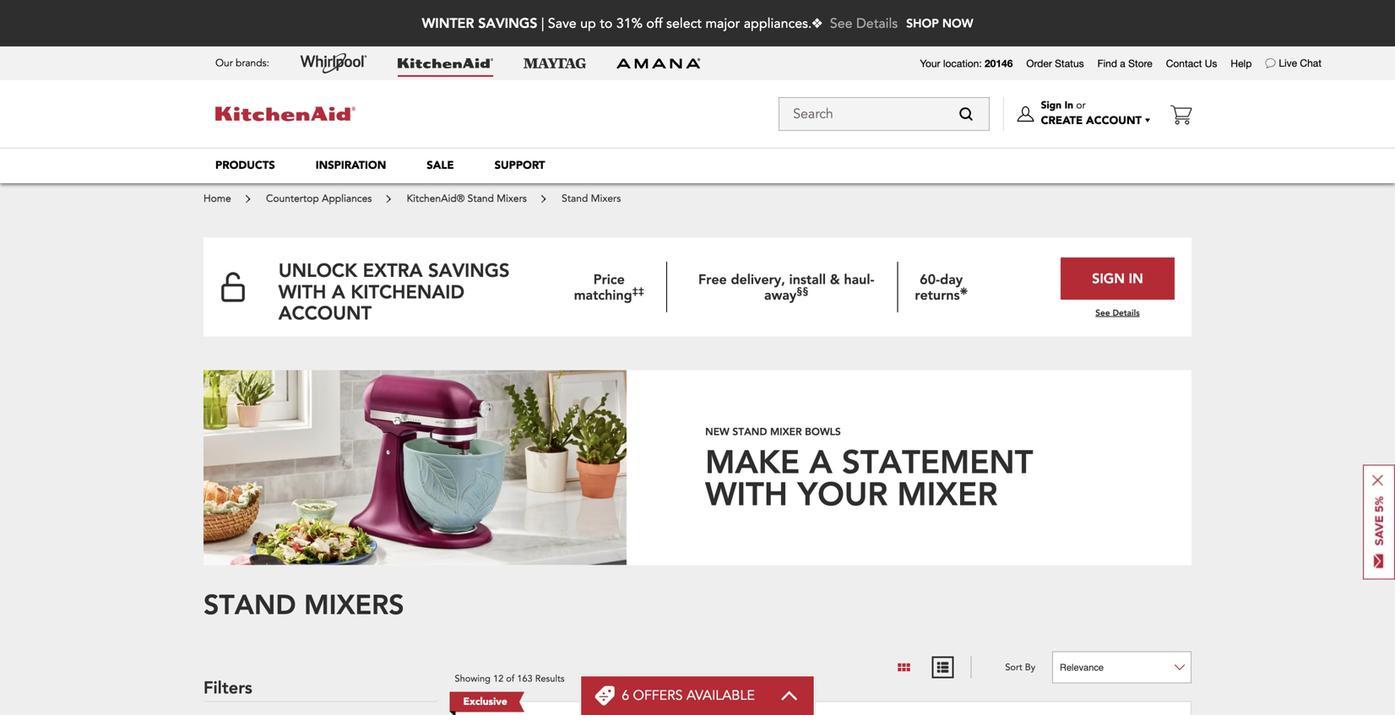 Task type: locate. For each thing, give the bounding box(es) containing it.
a left extra
[[332, 279, 345, 303]]

sort
[[1005, 661, 1023, 674]]

free delivery, install & haul- away
[[699, 270, 875, 304]]

2 stand from the left
[[562, 192, 588, 206]]

price
[[594, 270, 625, 288]]

0 vertical spatial with
[[279, 279, 326, 303]]

1 vertical spatial details
[[1113, 307, 1140, 318]]

6
[[622, 687, 629, 705]]

kitchenaid image down winter
[[398, 58, 493, 68]]

location:
[[943, 57, 982, 69]]

sign inside sign in or create account
[[1041, 98, 1062, 112]]

163
[[517, 673, 533, 685]]

menu
[[195, 148, 1200, 183]]

0 vertical spatial stand
[[733, 425, 767, 438]]

winter savings | save up to 31% off select major appliances.❖ see details shop now
[[422, 14, 973, 33]]

see details link down sign in button
[[1096, 307, 1140, 318]]

details left shop
[[856, 14, 898, 33]]

0 vertical spatial mixer
[[770, 425, 802, 438]]

products element
[[215, 158, 275, 173]]

products
[[215, 158, 275, 173]]

details inside make a statement with your mixer main content
[[1113, 307, 1140, 318]]

0 horizontal spatial with
[[279, 279, 326, 303]]

with
[[279, 279, 326, 303], [705, 472, 788, 514]]

0 horizontal spatial mixers
[[497, 192, 527, 206]]

0 vertical spatial details
[[856, 14, 898, 33]]

0 vertical spatial sign
[[1041, 98, 1062, 112]]

0 vertical spatial see
[[830, 14, 853, 33]]

live chat button
[[1279, 57, 1322, 70]]

savings left |
[[478, 14, 538, 32]]

1 vertical spatial see details link
[[1096, 307, 1140, 318]]

extra
[[363, 258, 423, 282]]

1 horizontal spatial with
[[705, 472, 788, 514]]

§§
[[797, 284, 809, 298]]

mixers down support element
[[497, 192, 527, 206]]

1 vertical spatial sign
[[1092, 270, 1125, 287]]

winter
[[422, 14, 474, 32]]

results
[[535, 673, 565, 685]]

0 vertical spatial a
[[332, 279, 345, 303]]

20146
[[985, 57, 1013, 69]]

1 horizontal spatial stand
[[733, 425, 767, 438]]

sign in
[[1092, 270, 1144, 287]]

12
[[493, 673, 504, 685]]

sign inside sign in button
[[1092, 270, 1125, 287]]

0 horizontal spatial see details link
[[830, 14, 898, 33]]

inspiration
[[316, 158, 386, 173]]

your
[[798, 472, 888, 514]]

1 vertical spatial with
[[705, 472, 788, 514]]

store
[[1129, 57, 1153, 69]]

status
[[1055, 57, 1084, 69]]

0 horizontal spatial details
[[856, 14, 898, 33]]

showing
[[455, 673, 491, 685]]

savings inside winter savings | save up to 31% off select major appliances.❖ see details shop now
[[478, 14, 538, 32]]

1 vertical spatial savings
[[428, 258, 510, 282]]

us
[[1205, 57, 1218, 69]]

kitchenaid® stand mixers
[[407, 192, 527, 206]]

see right 'appliances.❖' at the top of page
[[830, 14, 853, 33]]

|
[[541, 14, 544, 33]]

countertop appliances link
[[266, 192, 375, 206]]

see
[[830, 14, 853, 33], [1096, 307, 1110, 318]]

0 vertical spatial kitchenaid image
[[398, 58, 493, 68]]

1 horizontal spatial a
[[809, 440, 833, 482]]

savings down kitchenaid® stand mixers link
[[428, 258, 510, 282]]

1 vertical spatial stand
[[204, 587, 296, 622]]

0 horizontal spatial stand
[[468, 192, 494, 206]]

savings
[[478, 14, 538, 32], [428, 258, 510, 282]]

0 horizontal spatial stand
[[204, 587, 296, 622]]

a inside new stand mixer bowls make a statement with your mixer
[[809, 440, 833, 482]]

60-
[[920, 270, 940, 288]]

product grid view image
[[896, 660, 912, 675]]

6 offers available
[[622, 687, 755, 705]]

1 vertical spatial see
[[1096, 307, 1110, 318]]

kitchenaid image
[[398, 58, 493, 68], [215, 107, 356, 121]]

with down new
[[705, 472, 788, 514]]

countertop appliances
[[266, 192, 372, 206]]

0 horizontal spatial see
[[830, 14, 853, 33]]

1 horizontal spatial see
[[1096, 307, 1110, 318]]

1 horizontal spatial mixers
[[591, 192, 621, 206]]

bowls
[[805, 425, 841, 438]]

returns
[[915, 286, 960, 304]]

sign in button
[[1061, 258, 1175, 300]]

contact us
[[1166, 57, 1218, 69]]

in
[[1129, 270, 1144, 287]]

by
[[1025, 661, 1036, 674]]

filters
[[204, 677, 252, 699]]

kitchenaid image down brands:
[[215, 107, 356, 121]]

details down sign in button
[[1113, 307, 1140, 318]]

0 vertical spatial savings
[[478, 14, 538, 32]]

create
[[1041, 113, 1083, 128]]

0 horizontal spatial sign
[[1041, 98, 1062, 112]]

1 horizontal spatial see details link
[[1096, 307, 1140, 318]]

a down bowls
[[809, 440, 833, 482]]

exclusive
[[463, 695, 507, 709]]

away
[[764, 286, 797, 304]]

order status link
[[1027, 57, 1084, 70]]

0 horizontal spatial kitchenaid image
[[215, 107, 356, 121]]

available
[[687, 687, 755, 705]]

delivery,
[[731, 270, 785, 288]]

sale element
[[427, 158, 454, 173]]

a
[[332, 279, 345, 303], [809, 440, 833, 482]]

brands:
[[236, 56, 269, 70]]

maytag image
[[524, 58, 586, 68]]

your
[[920, 57, 941, 69]]

see details link left shop
[[830, 14, 898, 33]]

live chat
[[1279, 57, 1322, 69]]

unlock
[[279, 258, 357, 282]]

heading
[[622, 687, 755, 705]]

mixer
[[770, 425, 802, 438], [897, 472, 998, 514]]

❋
[[960, 284, 968, 298]]

&
[[830, 270, 840, 288]]

mixers up price
[[591, 192, 621, 206]]

unlock extra savings with a kitchenaid account
[[279, 258, 510, 325]]

kitchenaid®
[[407, 192, 465, 206]]

or
[[1076, 98, 1086, 112]]

a
[[1120, 57, 1126, 69]]

1 horizontal spatial details
[[1113, 307, 1140, 318]]

details inside winter savings | save up to 31% off select major appliances.❖ see details shop now
[[856, 14, 898, 33]]

1 horizontal spatial kitchenaid image
[[398, 58, 493, 68]]

1 vertical spatial a
[[809, 440, 833, 482]]

help link
[[1231, 57, 1252, 70]]

stand inside new stand mixer bowls make a statement with your mixer
[[733, 425, 767, 438]]

1 horizontal spatial sign
[[1092, 270, 1125, 287]]

see down sign in button
[[1096, 307, 1110, 318]]

sign for sign in or create account
[[1041, 98, 1062, 112]]

60-day returns ❋
[[915, 270, 968, 304]]

0 horizontal spatial a
[[332, 279, 345, 303]]

mixers
[[497, 192, 527, 206], [591, 192, 621, 206]]

our brands:
[[215, 56, 269, 70]]

1 mixers from the left
[[497, 192, 527, 206]]

statement
[[842, 440, 1033, 482]]

of
[[506, 673, 515, 685]]

with right the lock icon
[[279, 279, 326, 303]]

1 horizontal spatial mixer
[[897, 472, 998, 514]]

1 horizontal spatial stand
[[562, 192, 588, 206]]

with inside new stand mixer bowls make a statement with your mixer
[[705, 472, 788, 514]]

sale
[[427, 158, 454, 173]]

stand
[[468, 192, 494, 206], [562, 192, 588, 206]]

new
[[705, 425, 730, 438]]

1 vertical spatial mixer
[[897, 472, 998, 514]]



Task type: vqa. For each thing, say whether or not it's contained in the screenshot.
Pause image
no



Task type: describe. For each thing, give the bounding box(es) containing it.
live
[[1279, 57, 1298, 69]]

off
[[647, 14, 663, 33]]

contact us link
[[1166, 57, 1218, 70]]

major
[[706, 14, 740, 33]]

select
[[667, 14, 702, 33]]

sign in or create account
[[1041, 98, 1142, 128]]

in
[[1065, 98, 1074, 112]]

shop now link
[[906, 2, 973, 45]]

Search search field
[[779, 97, 990, 131]]

mixers
[[304, 587, 404, 622]]

order status
[[1027, 57, 1084, 69]]

0 horizontal spatial mixer
[[770, 425, 802, 438]]

install
[[789, 270, 826, 288]]

stand mixers
[[562, 192, 621, 206]]

account
[[279, 300, 372, 325]]

amana image
[[617, 57, 701, 69]]

help
[[1231, 57, 1252, 69]]

2 mixers from the left
[[591, 192, 621, 206]]

account
[[1086, 113, 1142, 128]]

a beetroot kitchenaid® stand mixer with a teal printed leaf bowl. image
[[204, 370, 627, 566]]

whirlpool image
[[300, 53, 367, 73]]

kitchenaid
[[351, 279, 465, 303]]

savings inside unlock extra savings with a kitchenaid account
[[428, 258, 510, 282]]

31%
[[616, 14, 643, 33]]

1 vertical spatial kitchenaid image
[[215, 107, 356, 121]]

inspiration element
[[316, 158, 386, 173]]

close image
[[1373, 475, 1384, 486]]

home
[[204, 192, 231, 206]]

kitchenaid® stand mixers link
[[407, 192, 530, 206]]

to
[[600, 14, 613, 33]]

lock icon image
[[220, 255, 245, 319]]

1 stand from the left
[[468, 192, 494, 206]]

price matching ‡‡
[[574, 270, 644, 304]]

find a store link
[[1098, 57, 1153, 70]]

appliances.❖
[[744, 14, 823, 33]]

with inside unlock extra savings with a kitchenaid account
[[279, 279, 326, 303]]

promo tag image
[[595, 686, 615, 706]]

‡‡
[[632, 284, 644, 298]]

haul-
[[844, 270, 875, 288]]

chevron icon image
[[780, 691, 799, 701]]

countertop
[[266, 192, 319, 206]]

your location: 20146
[[920, 57, 1013, 69]]

see details
[[1096, 307, 1140, 318]]

see inside make a statement with your mixer main content
[[1096, 307, 1110, 318]]

order
[[1027, 57, 1052, 69]]

see inside winter savings | save up to 31% off select major appliances.❖ see details shop now
[[830, 14, 853, 33]]

day
[[940, 270, 963, 288]]

our
[[215, 56, 233, 70]]

see details link inside make a statement with your mixer main content
[[1096, 307, 1140, 318]]

sign in link
[[1061, 258, 1175, 300]]

make a statement with your mixer main content
[[195, 238, 1200, 715]]

support element
[[495, 158, 545, 173]]

0 vertical spatial see details link
[[830, 14, 898, 33]]

find
[[1098, 57, 1117, 69]]

now
[[943, 15, 973, 31]]

contact
[[1166, 57, 1202, 69]]

sort by
[[1005, 661, 1036, 674]]

free
[[699, 270, 727, 288]]

new stand mixer bowls make a statement with your mixer
[[705, 425, 1033, 514]]

matching
[[574, 286, 632, 304]]

stand mixers
[[204, 587, 404, 622]]

appliances
[[322, 192, 372, 206]]

showing 12 of 163 results
[[455, 673, 565, 685]]

chat
[[1300, 57, 1322, 69]]

make
[[705, 440, 800, 482]]

support
[[495, 158, 545, 173]]

save
[[548, 14, 577, 33]]

shop
[[906, 15, 939, 31]]

menu containing products
[[195, 148, 1200, 183]]

up
[[580, 14, 596, 33]]

sign for sign in
[[1092, 270, 1125, 287]]

find a store
[[1098, 57, 1153, 69]]

heading containing 6
[[622, 687, 755, 705]]

a inside unlock extra savings with a kitchenaid account
[[332, 279, 345, 303]]

offers
[[633, 687, 683, 705]]



